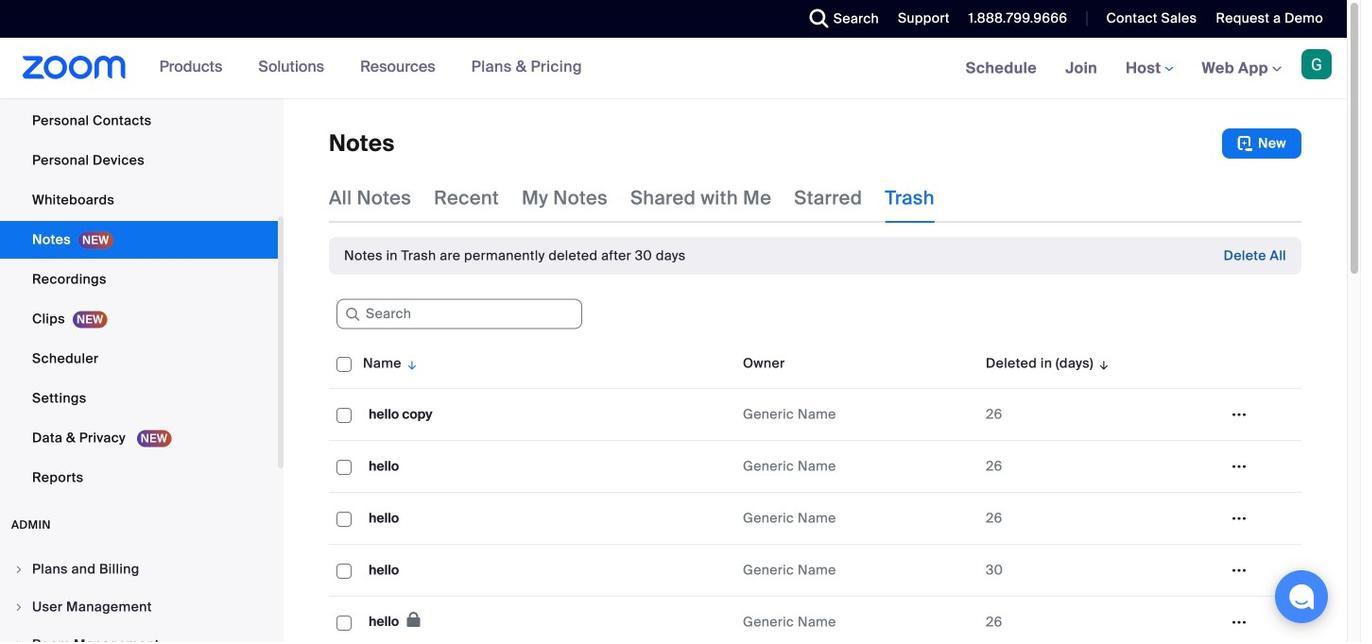 Task type: describe. For each thing, give the bounding box(es) containing it.
meetings navigation
[[952, 38, 1347, 100]]

2 more options for hello image from the top
[[1224, 511, 1255, 528]]

3 more options for hello image from the top
[[1224, 615, 1255, 632]]

more options for hello copy image
[[1224, 407, 1255, 424]]

product information navigation
[[145, 38, 597, 98]]

personal menu menu
[[0, 0, 278, 499]]

open chat image
[[1289, 584, 1315, 611]]

arrow down image
[[402, 353, 419, 375]]

right image for 1st menu item from the top
[[13, 564, 25, 576]]

side navigation navigation
[[0, 0, 284, 643]]

more options for hello image
[[1224, 563, 1255, 580]]

arrow down image
[[1094, 353, 1111, 375]]

2 menu item from the top
[[0, 590, 278, 626]]



Task type: locate. For each thing, give the bounding box(es) containing it.
1 menu item from the top
[[0, 552, 278, 588]]

2 vertical spatial menu item
[[0, 628, 278, 643]]

1 vertical spatial more options for hello image
[[1224, 511, 1255, 528]]

1 vertical spatial menu item
[[0, 590, 278, 626]]

right image
[[13, 564, 25, 576], [13, 602, 25, 614], [13, 640, 25, 643]]

3 right image from the top
[[13, 640, 25, 643]]

3 menu item from the top
[[0, 628, 278, 643]]

2 right image from the top
[[13, 602, 25, 614]]

2 vertical spatial more options for hello image
[[1224, 615, 1255, 632]]

more options for hello image up more options for hello image
[[1224, 511, 1255, 528]]

banner
[[0, 38, 1347, 100]]

1 more options for hello image from the top
[[1224, 459, 1255, 476]]

Search text field
[[337, 299, 582, 330]]

more options for hello image down more options for hello copy image
[[1224, 459, 1255, 476]]

application
[[329, 339, 1316, 643]]

zoom logo image
[[23, 56, 126, 79]]

0 vertical spatial menu item
[[0, 552, 278, 588]]

tabs of all notes page tab list
[[329, 174, 935, 223]]

0 vertical spatial more options for hello image
[[1224, 459, 1255, 476]]

1 right image from the top
[[13, 564, 25, 576]]

profile picture image
[[1302, 49, 1332, 79]]

1 vertical spatial right image
[[13, 602, 25, 614]]

menu item
[[0, 552, 278, 588], [0, 590, 278, 626], [0, 628, 278, 643]]

more options for hello image down more options for hello image
[[1224, 615, 1255, 632]]

right image for 3rd menu item
[[13, 640, 25, 643]]

alert
[[344, 247, 686, 266]]

2 vertical spatial right image
[[13, 640, 25, 643]]

right image for 2nd menu item from the top
[[13, 602, 25, 614]]

0 vertical spatial right image
[[13, 564, 25, 576]]

admin menu menu
[[0, 552, 278, 643]]

more options for hello image
[[1224, 459, 1255, 476], [1224, 511, 1255, 528], [1224, 615, 1255, 632]]



Task type: vqa. For each thing, say whether or not it's contained in the screenshot.
banner at top
yes



